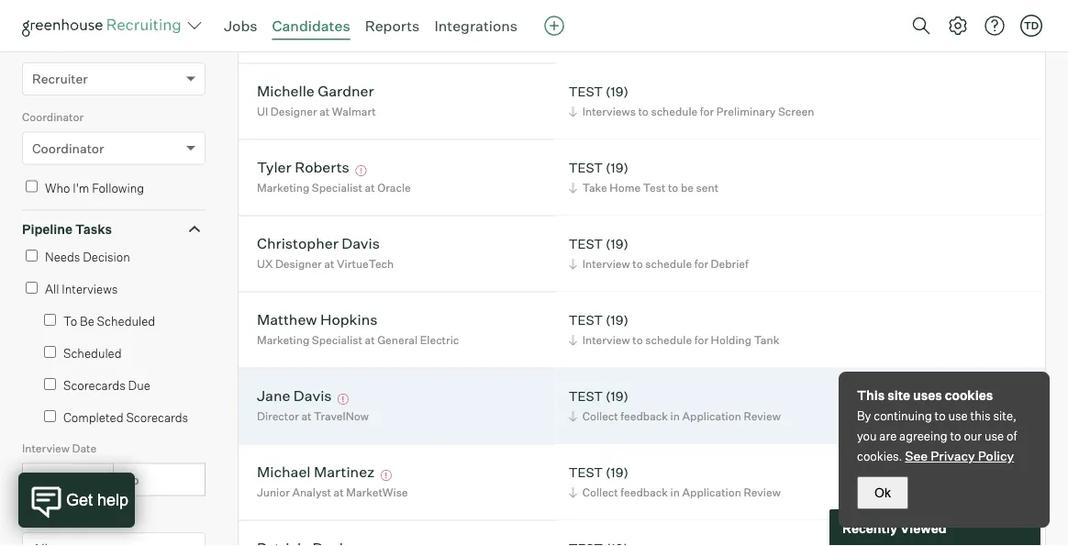 Task type: locate. For each thing, give the bounding box(es) containing it.
interview
[[583, 257, 631, 271], [583, 333, 631, 347], [22, 442, 70, 456]]

interviews
[[583, 105, 636, 119], [62, 282, 118, 297]]

test for ui designer at walmart
[[569, 83, 603, 99]]

davis inside christopher davis ux designer at virtuetech
[[342, 234, 380, 253]]

feedback
[[621, 410, 669, 423], [621, 486, 669, 500]]

5 test from the top
[[569, 388, 603, 404]]

scheduled right the be
[[97, 314, 155, 329]]

donna baker
[[257, 6, 345, 24]]

to
[[639, 105, 649, 119], [668, 181, 679, 195], [633, 257, 643, 271], [633, 333, 643, 347], [935, 409, 946, 423], [951, 429, 962, 444]]

to left the be
[[668, 181, 679, 195]]

1 marketing from the top
[[257, 29, 310, 42]]

2 marketing from the top
[[257, 181, 310, 195]]

0 vertical spatial review
[[744, 410, 781, 423]]

for left the holding
[[695, 333, 709, 347]]

1 vertical spatial to
[[124, 472, 139, 488]]

to up test (19) take home test to be sent
[[639, 105, 649, 119]]

1 collect feedback in application review link from the top
[[566, 408, 786, 425]]

1 (19) from the top
[[606, 83, 629, 99]]

all interviews
[[45, 282, 118, 297]]

take
[[583, 181, 608, 195]]

1 review from the top
[[744, 410, 781, 423]]

0 vertical spatial collect feedback in application review link
[[566, 408, 786, 425]]

(19) for marketing specialist at general electric
[[606, 312, 629, 328]]

2 test (19) collect feedback in application review from the top
[[569, 464, 781, 500]]

schedule left preliminary
[[651, 105, 698, 119]]

test inside 'test (19) interviews to schedule for preliminary screen'
[[569, 83, 603, 99]]

scorecards
[[63, 379, 126, 393], [126, 411, 188, 425]]

marketwise
[[346, 486, 408, 500]]

0 vertical spatial to
[[63, 314, 77, 329]]

Scheduled checkbox
[[44, 346, 56, 358]]

ok button
[[858, 477, 909, 510]]

test for director at travelnow
[[569, 388, 603, 404]]

0 horizontal spatial interviews
[[62, 282, 118, 297]]

To Be Scheduled checkbox
[[44, 314, 56, 326]]

5 (19) from the top
[[606, 388, 629, 404]]

2 test from the top
[[569, 159, 603, 176]]

2 vertical spatial marketing
[[257, 333, 310, 347]]

1 vertical spatial scorecards
[[126, 411, 188, 425]]

2 feedback from the top
[[621, 486, 669, 500]]

td button
[[1021, 15, 1043, 37]]

3 marketing from the top
[[257, 333, 310, 347]]

coordinator element
[[22, 109, 206, 178]]

test (19) collect feedback in application review
[[569, 388, 781, 423], [569, 464, 781, 500]]

ui
[[257, 105, 268, 119]]

application for jane davis
[[683, 410, 742, 423]]

donna baker has been in technical interview for more than 14 days image
[[349, 13, 365, 24]]

reports link
[[365, 17, 420, 35]]

to up availability status element
[[124, 472, 139, 488]]

status
[[81, 511, 115, 525]]

interviews up test (19) take home test to be sent
[[583, 105, 636, 119]]

designer down the michelle
[[271, 105, 317, 119]]

2 application from the top
[[683, 486, 742, 500]]

1 vertical spatial davis
[[294, 387, 332, 405]]

test inside test (19) take home test to be sent
[[569, 159, 603, 176]]

1 vertical spatial review
[[744, 486, 781, 500]]

collect
[[583, 410, 619, 423], [583, 486, 619, 500]]

at inside michelle gardner ui designer at walmart
[[320, 105, 330, 119]]

marketing
[[257, 29, 310, 42], [257, 181, 310, 195], [257, 333, 310, 347]]

0 vertical spatial schedule
[[651, 105, 698, 119]]

at down jane davis link
[[302, 410, 312, 423]]

3 (19) from the top
[[606, 236, 629, 252]]

at left "general"
[[365, 333, 375, 347]]

collect for jane davis
[[583, 410, 619, 423]]

this
[[971, 409, 991, 423]]

tyler roberts link
[[257, 158, 350, 179]]

schedule left the holding
[[646, 333, 692, 347]]

test inside the test (19) interview to schedule for holding tank
[[569, 312, 603, 328]]

schedule inside the test (19) interview to schedule for debrief
[[646, 257, 692, 271]]

for inside the test (19) interview to schedule for holding tank
[[695, 333, 709, 347]]

2 (19) from the top
[[606, 159, 629, 176]]

6 test from the top
[[569, 464, 603, 480]]

for inside the test (19) interview to schedule for debrief
[[695, 257, 709, 271]]

for for davis
[[695, 257, 709, 271]]

1 vertical spatial interviews
[[62, 282, 118, 297]]

interview for matthew hopkins
[[583, 333, 631, 347]]

interview inside the test (19) interview to schedule for debrief
[[583, 257, 631, 271]]

interviews down needs decision
[[62, 282, 118, 297]]

designer down christopher
[[275, 257, 322, 271]]

junior analyst at marketwise
[[257, 486, 408, 500]]

for
[[701, 105, 715, 119], [695, 257, 709, 271], [695, 333, 709, 347]]

0 horizontal spatial to
[[63, 314, 77, 329]]

decision
[[83, 250, 130, 265]]

1 vertical spatial specialist
[[312, 181, 363, 195]]

at down the michelle gardner link
[[320, 105, 330, 119]]

2 vertical spatial specialist
[[312, 333, 363, 347]]

1 vertical spatial test (19) collect feedback in application review
[[569, 464, 781, 500]]

uses
[[914, 388, 943, 404]]

matthew hopkins link
[[257, 311, 378, 332]]

in
[[671, 410, 680, 423], [671, 486, 680, 500]]

cookies
[[946, 388, 994, 404]]

1 vertical spatial interview
[[583, 333, 631, 347]]

marketing down matthew
[[257, 333, 310, 347]]

roberts
[[295, 158, 350, 176]]

4 test from the top
[[569, 312, 603, 328]]

designer
[[271, 105, 317, 119], [275, 257, 322, 271]]

martinez
[[314, 463, 375, 481]]

test inside the test (19) interview to schedule for debrief
[[569, 236, 603, 252]]

2 collect from the top
[[583, 486, 619, 500]]

all
[[45, 282, 59, 297]]

schedule inside the test (19) interview to schedule for holding tank
[[646, 333, 692, 347]]

1 vertical spatial schedule
[[646, 257, 692, 271]]

(19)
[[606, 83, 629, 99], [606, 159, 629, 176], [606, 236, 629, 252], [606, 312, 629, 328], [606, 388, 629, 404], [606, 464, 629, 480]]

1 collect from the top
[[583, 410, 619, 423]]

apple
[[378, 29, 408, 42]]

at down tyler roberts has been in take home test for more than 7 days icon
[[365, 181, 375, 195]]

(19) inside 'test (19) interviews to schedule for preliminary screen'
[[606, 83, 629, 99]]

0 vertical spatial in
[[671, 410, 680, 423]]

availability status element
[[22, 509, 206, 546]]

0 horizontal spatial davis
[[294, 387, 332, 405]]

jane davis has been in application review for more than 5 days image
[[335, 394, 352, 405]]

(19) inside the test (19) interview to schedule for debrief
[[606, 236, 629, 252]]

be
[[80, 314, 94, 329]]

designer inside michelle gardner ui designer at walmart
[[271, 105, 317, 119]]

1 horizontal spatial use
[[985, 429, 1005, 444]]

3 specialist from the top
[[312, 333, 363, 347]]

specialist down roberts
[[312, 181, 363, 195]]

recently
[[843, 520, 898, 536]]

use left this
[[949, 409, 969, 423]]

test
[[569, 83, 603, 99], [569, 159, 603, 176], [569, 236, 603, 252], [569, 312, 603, 328], [569, 388, 603, 404], [569, 464, 603, 480]]

specialist
[[312, 29, 363, 42], [312, 181, 363, 195], [312, 333, 363, 347]]

1 test from the top
[[569, 83, 603, 99]]

0 vertical spatial scorecards
[[63, 379, 126, 393]]

davis up virtuetech
[[342, 234, 380, 253]]

test
[[644, 181, 666, 195]]

to down interview to schedule for debrief link
[[633, 333, 643, 347]]

1 horizontal spatial davis
[[342, 234, 380, 253]]

for inside 'test (19) interviews to schedule for preliminary screen'
[[701, 105, 715, 119]]

to inside the test (19) interview to schedule for holding tank
[[633, 333, 643, 347]]

0 vertical spatial application
[[683, 410, 742, 423]]

marketing inside matthew hopkins marketing specialist at general electric
[[257, 333, 310, 347]]

see privacy policy link
[[906, 448, 1015, 464]]

our
[[965, 429, 983, 444]]

1 in from the top
[[671, 410, 680, 423]]

1 vertical spatial marketing
[[257, 181, 310, 195]]

scorecards up completed
[[63, 379, 126, 393]]

scorecards down due
[[126, 411, 188, 425]]

use
[[949, 409, 969, 423], [985, 429, 1005, 444]]

1 horizontal spatial interviews
[[583, 105, 636, 119]]

feedback for michael martinez
[[621, 486, 669, 500]]

davis up director at travelnow
[[294, 387, 332, 405]]

to inside test (19) take home test to be sent
[[668, 181, 679, 195]]

marketing down donna on the top left
[[257, 29, 310, 42]]

0 vertical spatial coordinator
[[22, 110, 84, 124]]

1 vertical spatial feedback
[[621, 486, 669, 500]]

interview inside the test (19) interview to schedule for holding tank
[[583, 333, 631, 347]]

2 vertical spatial for
[[695, 333, 709, 347]]

1 specialist from the top
[[312, 29, 363, 42]]

1 vertical spatial for
[[695, 257, 709, 271]]

scheduled down the be
[[63, 346, 122, 361]]

interviews inside 'test (19) interviews to schedule for preliminary screen'
[[583, 105, 636, 119]]

schedule left debrief
[[646, 257, 692, 271]]

at inside matthew hopkins marketing specialist at general electric
[[365, 333, 375, 347]]

0 vertical spatial interview
[[583, 257, 631, 271]]

tyler roberts
[[257, 158, 350, 176]]

(19) for ux designer at virtuetech
[[606, 236, 629, 252]]

at inside christopher davis ux designer at virtuetech
[[324, 257, 335, 271]]

from
[[33, 472, 65, 488]]

0 vertical spatial collect
[[583, 410, 619, 423]]

feedback for jane davis
[[621, 410, 669, 423]]

search image
[[911, 15, 933, 37]]

0 vertical spatial interviews
[[583, 105, 636, 119]]

2 specialist from the top
[[312, 181, 363, 195]]

jane davis link
[[257, 387, 332, 408]]

collect feedback in application review link for michael martinez
[[566, 484, 786, 502]]

1 application from the top
[[683, 410, 742, 423]]

1 vertical spatial designer
[[275, 257, 322, 271]]

2 in from the top
[[671, 486, 680, 500]]

recruiter element
[[22, 39, 206, 109]]

for for hopkins
[[695, 333, 709, 347]]

to
[[63, 314, 77, 329], [124, 472, 139, 488]]

1 vertical spatial collect
[[583, 486, 619, 500]]

to inside 'test (19) interviews to schedule for preliminary screen'
[[639, 105, 649, 119]]

davis for jane
[[294, 387, 332, 405]]

2 review from the top
[[744, 486, 781, 500]]

debrief
[[711, 257, 749, 271]]

see privacy policy
[[906, 448, 1015, 464]]

3 test from the top
[[569, 236, 603, 252]]

specialist down hopkins
[[312, 333, 363, 347]]

(19) inside test (19) take home test to be sent
[[606, 159, 629, 176]]

designer for michelle
[[271, 105, 317, 119]]

michelle
[[257, 82, 315, 100]]

needs decision
[[45, 250, 130, 265]]

review for jane davis
[[744, 410, 781, 423]]

1 vertical spatial in
[[671, 486, 680, 500]]

1 vertical spatial coordinator
[[32, 140, 104, 156]]

collect feedback in application review link
[[566, 408, 786, 425], [566, 484, 786, 502]]

marketing specialist at oracle
[[257, 181, 411, 195]]

use left of
[[985, 429, 1005, 444]]

1 vertical spatial application
[[683, 486, 742, 500]]

agreeing
[[900, 429, 948, 444]]

1 test (19) collect feedback in application review from the top
[[569, 388, 781, 423]]

(19) inside the test (19) interview to schedule for holding tank
[[606, 312, 629, 328]]

1 vertical spatial collect feedback in application review link
[[566, 484, 786, 502]]

2 collect feedback in application review link from the top
[[566, 484, 786, 502]]

0 vertical spatial feedback
[[621, 410, 669, 423]]

specialist down baker
[[312, 29, 363, 42]]

michael
[[257, 463, 311, 481]]

0 vertical spatial davis
[[342, 234, 380, 253]]

of
[[1007, 429, 1018, 444]]

(19) for junior analyst at marketwise
[[606, 464, 629, 480]]

(19) for marketing specialist at oracle
[[606, 159, 629, 176]]

designer inside christopher davis ux designer at virtuetech
[[275, 257, 322, 271]]

0 vertical spatial specialist
[[312, 29, 363, 42]]

electric
[[420, 333, 459, 347]]

to left the be
[[63, 314, 77, 329]]

viewed
[[901, 520, 947, 536]]

for left preliminary
[[701, 105, 715, 119]]

virtuetech
[[337, 257, 394, 271]]

0 vertical spatial test (19) collect feedback in application review
[[569, 388, 781, 423]]

1 horizontal spatial to
[[124, 472, 139, 488]]

marketing down tyler
[[257, 181, 310, 195]]

0 vertical spatial use
[[949, 409, 969, 423]]

at down the donna baker has been in technical interview for more than 14 days icon
[[365, 29, 375, 42]]

screen
[[779, 105, 815, 119]]

schedule for davis
[[646, 257, 692, 271]]

schedule inside 'test (19) interviews to schedule for preliminary screen'
[[651, 105, 698, 119]]

see
[[906, 448, 928, 464]]

6 (19) from the top
[[606, 464, 629, 480]]

configure image
[[948, 15, 970, 37]]

Who I'm Following checkbox
[[26, 181, 38, 193]]

0 vertical spatial for
[[701, 105, 715, 119]]

interview date
[[22, 442, 97, 456]]

jane
[[257, 387, 291, 405]]

jobs link
[[224, 17, 258, 35]]

needs
[[45, 250, 80, 265]]

analyst
[[292, 486, 331, 500]]

4 (19) from the top
[[606, 312, 629, 328]]

0 vertical spatial scheduled
[[97, 314, 155, 329]]

at down christopher davis 'link'
[[324, 257, 335, 271]]

to up the test (19) interview to schedule for holding tank
[[633, 257, 643, 271]]

0 vertical spatial designer
[[271, 105, 317, 119]]

1 feedback from the top
[[621, 410, 669, 423]]

integrations link
[[435, 17, 518, 35]]

0 vertical spatial marketing
[[257, 29, 310, 42]]

for left debrief
[[695, 257, 709, 271]]

2 vertical spatial schedule
[[646, 333, 692, 347]]



Task type: describe. For each thing, give the bounding box(es) containing it.
junior
[[257, 486, 290, 500]]

you
[[858, 429, 877, 444]]

i'm
[[73, 181, 89, 195]]

hopkins
[[321, 311, 378, 329]]

test (19) interview to schedule for holding tank
[[569, 312, 780, 347]]

interviews to schedule for preliminary screen link
[[566, 103, 819, 120]]

test (19) collect feedback in application review for jane davis
[[569, 388, 781, 423]]

director
[[257, 410, 299, 423]]

holding
[[711, 333, 752, 347]]

Needs Decision checkbox
[[26, 250, 38, 262]]

recently viewed
[[843, 520, 947, 536]]

interview to schedule for holding tank link
[[566, 332, 785, 349]]

christopher davis ux designer at virtuetech
[[257, 234, 394, 271]]

at down martinez
[[334, 486, 344, 500]]

following
[[92, 181, 144, 195]]

td button
[[1017, 11, 1047, 40]]

preliminary
[[717, 105, 776, 119]]

0 horizontal spatial use
[[949, 409, 969, 423]]

pipeline
[[22, 221, 73, 237]]

scorecards due
[[63, 379, 150, 393]]

(19) for director at travelnow
[[606, 388, 629, 404]]

1 vertical spatial scheduled
[[63, 346, 122, 361]]

christopher davis link
[[257, 234, 380, 255]]

michelle gardner link
[[257, 82, 374, 103]]

completed
[[63, 411, 124, 425]]

for for gardner
[[701, 105, 715, 119]]

schedule for gardner
[[651, 105, 698, 119]]

test for marketing specialist at general electric
[[569, 312, 603, 328]]

donna baker link
[[257, 6, 345, 27]]

by
[[858, 409, 872, 423]]

walmart
[[332, 105, 376, 119]]

1 vertical spatial use
[[985, 429, 1005, 444]]

site
[[888, 388, 911, 404]]

oracle
[[378, 181, 411, 195]]

specialist for roberts
[[312, 181, 363, 195]]

pipeline tasks
[[22, 221, 112, 237]]

completed scorecards
[[63, 411, 188, 425]]

jane davis
[[257, 387, 332, 405]]

to inside the test (19) interview to schedule for debrief
[[633, 257, 643, 271]]

schedule for hopkins
[[646, 333, 692, 347]]

test (19) interviews to schedule for preliminary screen
[[569, 83, 815, 119]]

privacy
[[931, 448, 976, 464]]

test (19) collect feedback in application review for michael martinez
[[569, 464, 781, 500]]

candidates
[[272, 17, 350, 35]]

tasks
[[75, 221, 112, 237]]

donna
[[257, 6, 302, 24]]

michael martinez has been in application review for more than 5 days image
[[378, 470, 395, 481]]

matthew hopkins marketing specialist at general electric
[[257, 311, 459, 347]]

home
[[610, 181, 641, 195]]

to for to
[[124, 472, 139, 488]]

greenhouse recruiting image
[[22, 15, 187, 37]]

ux
[[257, 257, 273, 271]]

to down the uses
[[935, 409, 946, 423]]

davis for christopher
[[342, 234, 380, 253]]

by continuing to use this site, you are agreeing to our use of cookies.
[[858, 409, 1018, 464]]

in for jane davis
[[671, 410, 680, 423]]

general
[[378, 333, 418, 347]]

to left "our"
[[951, 429, 962, 444]]

michelle gardner ui designer at walmart
[[257, 82, 376, 119]]

to be scheduled
[[63, 314, 155, 329]]

who
[[45, 181, 70, 195]]

0 vertical spatial recruiter
[[22, 41, 70, 55]]

1 horizontal spatial scorecards
[[126, 411, 188, 425]]

test (19) interview to schedule for debrief
[[569, 236, 749, 271]]

site,
[[994, 409, 1017, 423]]

cookies.
[[858, 449, 903, 464]]

collect feedback in application review link for jane davis
[[566, 408, 786, 425]]

0 horizontal spatial scorecards
[[63, 379, 126, 393]]

All Interviews checkbox
[[26, 282, 38, 294]]

michael martinez
[[257, 463, 375, 481]]

to for to be scheduled
[[63, 314, 77, 329]]

1 vertical spatial recruiter
[[32, 71, 88, 87]]

Completed Scorecards checkbox
[[44, 411, 56, 423]]

application for michael martinez
[[683, 486, 742, 500]]

availability
[[22, 511, 79, 525]]

collect for michael martinez
[[583, 486, 619, 500]]

designer for christopher
[[275, 257, 322, 271]]

interview to schedule for debrief link
[[566, 255, 754, 273]]

ok
[[875, 486, 892, 500]]

specialist for baker
[[312, 29, 363, 42]]

tyler
[[257, 158, 292, 176]]

be
[[681, 181, 694, 195]]

christopher
[[257, 234, 339, 253]]

in for michael martinez
[[671, 486, 680, 500]]

candidates link
[[272, 17, 350, 35]]

due
[[128, 379, 150, 393]]

availability status
[[22, 511, 115, 525]]

marketing for tyler
[[257, 181, 310, 195]]

jobs
[[224, 17, 258, 35]]

(19) for ui designer at walmart
[[606, 83, 629, 99]]

reports
[[365, 17, 420, 35]]

specialist inside matthew hopkins marketing specialist at general electric
[[312, 333, 363, 347]]

interview for christopher davis
[[583, 257, 631, 271]]

baker
[[305, 6, 345, 24]]

date
[[72, 442, 97, 456]]

who i'm following
[[45, 181, 144, 195]]

test for marketing specialist at oracle
[[569, 159, 603, 176]]

test for ux designer at virtuetech
[[569, 236, 603, 252]]

td
[[1025, 19, 1040, 32]]

marketing specialist at apple
[[257, 29, 408, 42]]

review for michael martinez
[[744, 486, 781, 500]]

test for junior analyst at marketwise
[[569, 464, 603, 480]]

2 vertical spatial interview
[[22, 442, 70, 456]]

sent
[[697, 181, 719, 195]]

marketing for donna
[[257, 29, 310, 42]]

take home test to be sent link
[[566, 179, 724, 197]]

tyler roberts has been in take home test for more than 7 days image
[[353, 165, 369, 176]]

continuing
[[874, 409, 933, 423]]

are
[[880, 429, 897, 444]]

tank
[[755, 333, 780, 347]]

policy
[[979, 448, 1015, 464]]

Scorecards Due checkbox
[[44, 379, 56, 390]]

gardner
[[318, 82, 374, 100]]

travelnow
[[314, 410, 369, 423]]



Task type: vqa. For each thing, say whether or not it's contained in the screenshot.
SAVE AND SCHEDULE THIS REPORT TO REVISIT IT! ELEMENT
no



